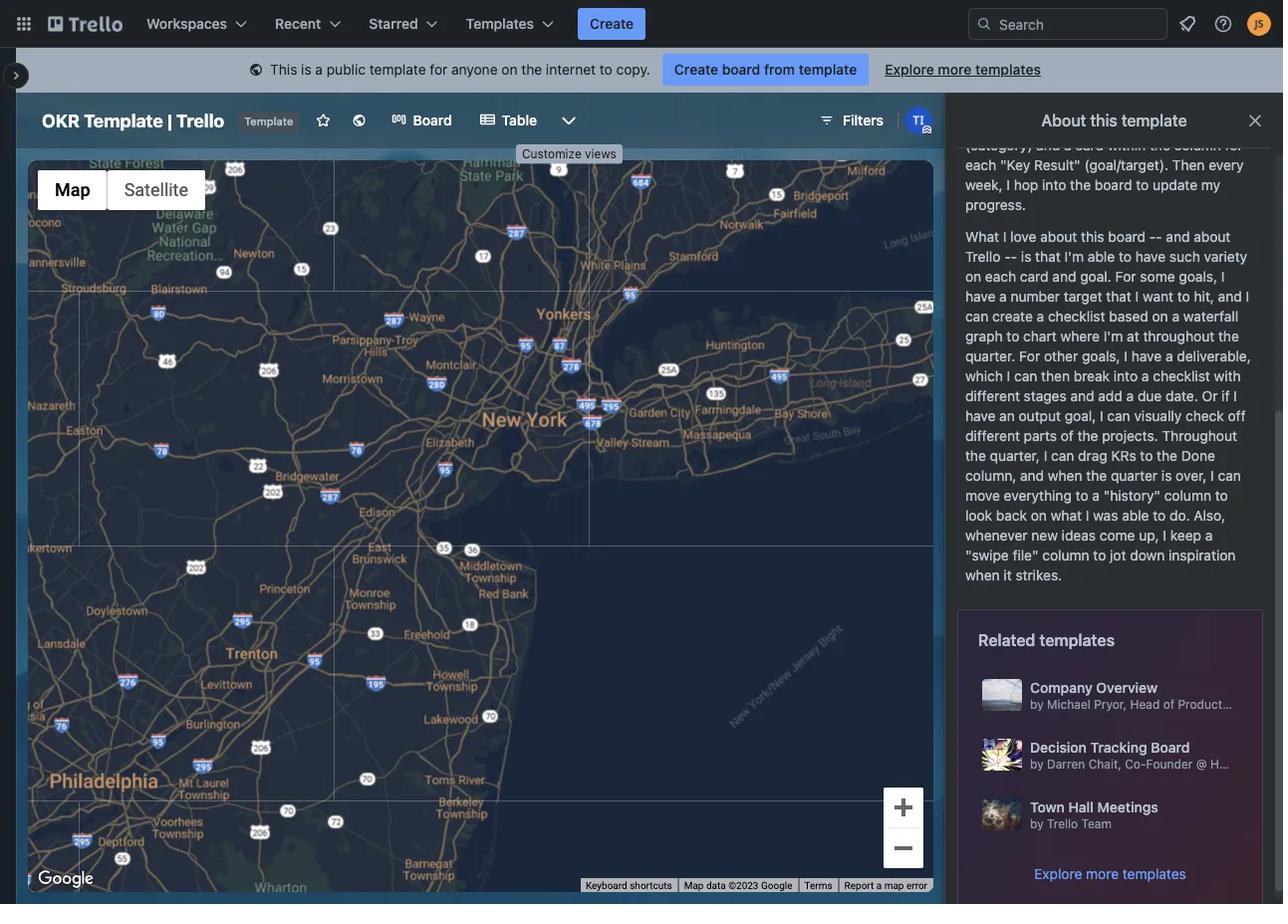 Task type: locate. For each thing, give the bounding box(es) containing it.
create inside button
[[590, 15, 634, 32]]

i right up,
[[1163, 528, 1167, 544]]

by inside town hall meetings by trello team
[[1030, 817, 1044, 831]]

and up result"
[[1037, 137, 1060, 153]]

0 vertical spatial when
[[1048, 468, 1083, 484]]

0 vertical spatial map
[[55, 180, 90, 201]]

0 vertical spatial each
[[1094, 117, 1125, 134]]

0 vertical spatial templates
[[976, 61, 1041, 78]]

create up (category)
[[966, 117, 1006, 134]]

look
[[966, 508, 993, 524]]

explore more templates down were
[[885, 61, 1041, 78]]

1 horizontal spatial that
[[1106, 288, 1132, 305]]

1 vertical spatial create
[[675, 61, 719, 78]]

is left public
[[301, 61, 312, 78]]

keyboard shortcuts button
[[586, 879, 672, 893]]

"swipe
[[966, 548, 1009, 564]]

create for create
[[590, 15, 634, 32]]

visually
[[1134, 408, 1182, 425]]

result"
[[1034, 157, 1081, 173]]

board
[[413, 112, 452, 129], [1151, 740, 1190, 756]]

0 horizontal spatial with
[[1051, 77, 1078, 94]]

explore more templates
[[885, 61, 1041, 78], [1035, 866, 1187, 883]]

0 horizontal spatial card
[[1020, 269, 1049, 285]]

templates for bottommost explore more templates link
[[1123, 866, 1187, 883]]

1 horizontal spatial this
[[1161, 77, 1188, 94]]

@ inside decision tracking board by darren chait, co-founder @ hugo
[[1196, 757, 1207, 771]]

0 vertical spatial our
[[1185, 37, 1206, 54]]

templates button
[[454, 8, 566, 40]]

0 vertical spatial explore more templates link
[[873, 54, 1053, 86]]

my
[[1021, 97, 1040, 114], [1202, 177, 1221, 193]]

2 different from the top
[[966, 428, 1020, 444]]

satellite button
[[107, 170, 205, 210]]

key
[[1217, 0, 1240, 14]]

to right krs
[[1140, 448, 1153, 464]]

keyboard shortcuts
[[586, 880, 672, 892]]

explore more templates link down search image on the right top of page
[[873, 54, 1053, 86]]

share
[[1218, 57, 1254, 74]]

0 horizontal spatial my
[[1021, 97, 1040, 114]]

an
[[1000, 408, 1015, 425]]

by
[[1030, 697, 1044, 711], [1030, 757, 1044, 771], [1030, 817, 1044, 831]]

to
[[1041, 37, 1054, 54], [1132, 37, 1145, 54], [1202, 57, 1215, 74], [600, 61, 613, 78], [1136, 177, 1149, 193], [1119, 249, 1132, 265], [1178, 288, 1191, 305], [1007, 328, 1020, 345], [1140, 448, 1153, 464], [1076, 488, 1089, 504], [1215, 488, 1228, 504], [1153, 508, 1166, 524], [1094, 548, 1106, 564]]

to down (goal/target).
[[1136, 177, 1149, 193]]

about up variety
[[1194, 229, 1231, 245]]

each inside the what i love about this board -- and about trello -- is that i'm able to have such variety on each card and goal. for some goals, i have a number target that i want to hit, and i can create a checklist based on a waterfall graph to chart where i'm at throughout the quarter. for other goals, i have a deliverable, which i can then break into a checklist with different stages and add a due date. or if i have an output goal, i can visually check off different parts of the projects. throughout the quarter, i can drag krs to the done column, and when the quarter is over, i can move everything to a "history" column to look back on what i was able to do. also, whenever new ideas come up, i keep a "swipe file" column to jot down inspiration when it strikes.
[[985, 269, 1017, 285]]

progress up solution
[[1030, 57, 1087, 74]]

2 vertical spatial templates
[[1123, 866, 1187, 883]]

create for create board from template
[[675, 61, 719, 78]]

back to home image
[[48, 8, 123, 40]]

0 vertical spatial able
[[1088, 249, 1115, 265]]

about right the love
[[1041, 229, 1077, 245]]

objectives
[[1117, 0, 1185, 14]]

i right which
[[1007, 368, 1011, 385]]

card inside when we started using objectives and key results (okrs) for goal-setting at buffer, we were eager to have a way to track our individual progress on our goals and to share our progress with teammates. this trello board is my solution for okr planning. i create a column for each "objective" (category) and a card within the column for each "key result" (goal/target). then every week, i hop into the board to update my progress.
[[1076, 137, 1104, 153]]

hall
[[1069, 800, 1094, 816]]

0 horizontal spatial our
[[966, 77, 987, 94]]

map left data
[[684, 880, 704, 892]]

on down everything
[[1031, 508, 1047, 524]]

trello inside the what i love about this board -- and about trello -- is that i'm able to have such variety on each card and goal. for some goals, i have a number target that i want to hit, and i can create a checklist based on a waterfall graph to chart where i'm at throughout the quarter. for other goals, i have a deliverable, which i can then break into a checklist with different stages and add a due date. or if i have an output goal, i can visually check off different parts of the projects. throughout the quarter, i can drag krs to the done column, and when the quarter is over, i can move everything to a "history" column to look back on what i was able to do. also, whenever new ideas come up, i keep a "swipe file" column to jot down inspiration when it strikes.
[[966, 249, 1001, 265]]

1 vertical spatial explore
[[1035, 866, 1082, 883]]

and up everything
[[1020, 468, 1044, 484]]

1 horizontal spatial about
[[1194, 229, 1231, 245]]

0 vertical spatial checklist
[[1048, 308, 1106, 325]]

with up solution
[[1051, 77, 1078, 94]]

map inside popup button
[[55, 180, 90, 201]]

1 horizontal spatial map
[[684, 880, 704, 892]]

0 notifications image
[[1176, 12, 1200, 36]]

explore more templates link
[[873, 54, 1053, 86], [1035, 865, 1187, 885]]

other
[[1044, 348, 1078, 365]]

on down what
[[966, 269, 982, 285]]

menu bar
[[38, 170, 205, 210]]

i'm down based
[[1104, 328, 1123, 345]]

of inside 'company overview by michael pryor, head of product @ trello'
[[1164, 697, 1175, 711]]

with inside when we started using objectives and key results (okrs) for goal-setting at buffer, we were eager to have a way to track our individual progress on our goals and to share our progress with teammates. this trello board is my solution for okr planning. i create a column for each "objective" (category) and a card within the column for each "key result" (goal/target). then every week, i hop into the board to update my progress.
[[1051, 77, 1078, 94]]

(goal/target).
[[1085, 157, 1169, 173]]

map data ©2023 google
[[684, 880, 793, 892]]

1 vertical spatial board
[[1151, 740, 1190, 756]]

trello inside 'company overview by michael pryor, head of product @ trello'
[[1241, 697, 1272, 711]]

on
[[1091, 57, 1107, 74], [502, 61, 518, 78], [966, 269, 982, 285], [1152, 308, 1169, 325], [1031, 508, 1047, 524]]

1 horizontal spatial we
[[1233, 17, 1251, 34]]

0 vertical spatial of
[[1061, 428, 1074, 444]]

do.
[[1170, 508, 1190, 524]]

"objective"
[[1129, 117, 1203, 134]]

template
[[84, 110, 163, 131], [244, 115, 293, 128]]

copy.
[[616, 61, 651, 78]]

more down were
[[938, 61, 972, 78]]

each up week,
[[966, 157, 997, 173]]

customize views image
[[559, 111, 579, 131]]

each up within
[[1094, 117, 1125, 134]]

on down way
[[1091, 57, 1107, 74]]

quarter
[[1111, 468, 1158, 484]]

template up within
[[1122, 111, 1187, 130]]

when
[[966, 0, 1003, 14]]

file"
[[1013, 548, 1039, 564]]

trello inside town hall meetings by trello team
[[1047, 817, 1078, 831]]

template down sm icon
[[244, 115, 293, 128]]

0 vertical spatial different
[[966, 388, 1020, 405]]

0 vertical spatial create
[[966, 117, 1006, 134]]

report
[[845, 880, 874, 892]]

to left hit,
[[1178, 288, 1191, 305]]

0 horizontal spatial explore
[[885, 61, 934, 78]]

able down "history"
[[1122, 508, 1149, 524]]

1 horizontal spatial when
[[1048, 468, 1083, 484]]

0 vertical spatial more
[[938, 61, 972, 78]]

create button
[[578, 8, 646, 40]]

have down throughout
[[1132, 348, 1162, 365]]

goals,
[[1179, 269, 1218, 285], [1082, 348, 1121, 365]]

this inside the what i love about this board -- and about trello -- is that i'm able to have such variety on each card and goal. for some goals, i have a number target that i want to hit, and i can create a checklist based on a waterfall graph to chart where i'm at throughout the quarter. for other goals, i have a deliverable, which i can then break into a checklist with different stages and add a due date. or if i have an output goal, i can visually check off different parts of the projects. throughout the quarter, i can drag krs to the done column, and when the quarter is over, i can move everything to a "history" column to look back on what i was able to do. also, whenever new ideas come up, i keep a "swipe file" column to jot down inspiration when it strikes.
[[1081, 229, 1105, 245]]

map
[[885, 880, 904, 892]]

card up the "number"
[[1020, 269, 1049, 285]]

starred button
[[357, 8, 450, 40]]

1 vertical spatial @
[[1196, 757, 1207, 771]]

1 vertical spatial card
[[1020, 269, 1049, 285]]

from
[[764, 61, 795, 78]]

off
[[1228, 408, 1246, 425]]

checklist up where
[[1048, 308, 1106, 325]]

0 horizontal spatial we
[[1007, 0, 1025, 14]]

customize views
[[522, 147, 617, 161]]

map left satellite
[[55, 180, 90, 201]]

the up drag
[[1078, 428, 1099, 444]]

1 vertical spatial different
[[966, 428, 1020, 444]]

about
[[1042, 111, 1087, 130]]

0 horizontal spatial of
[[1061, 428, 1074, 444]]

1 vertical spatial for
[[1019, 348, 1041, 365]]

related templates
[[979, 631, 1115, 650]]

i'm up goal.
[[1065, 249, 1084, 265]]

1 vertical spatial able
[[1122, 508, 1149, 524]]

town
[[1030, 800, 1065, 816]]

want
[[1143, 288, 1174, 305]]

have
[[1057, 37, 1088, 54], [1136, 249, 1166, 265], [966, 288, 996, 305], [1132, 348, 1162, 365], [966, 408, 996, 425]]

1 vertical spatial each
[[966, 157, 997, 173]]

date.
[[1166, 388, 1199, 405]]

1 vertical spatial into
[[1114, 368, 1138, 385]]

with up if
[[1214, 368, 1241, 385]]

0 horizontal spatial template
[[84, 110, 163, 131]]

1 horizontal spatial card
[[1076, 137, 1104, 153]]

by for town hall meetings
[[1030, 817, 1044, 831]]

0 horizontal spatial okr
[[42, 110, 80, 131]]

1 horizontal spatial with
[[1214, 368, 1241, 385]]

quarter,
[[990, 448, 1040, 464]]

open information menu image
[[1214, 14, 1234, 34]]

board inside the what i love about this board -- and about trello -- is that i'm able to have such variety on each card and goal. for some goals, i have a number target that i want to hit, and i can create a checklist based on a waterfall graph to chart where i'm at throughout the quarter. for other goals, i have a deliverable, which i can then break into a checklist with different stages and add a due date. or if i have an output goal, i can visually check off different parts of the projects. throughout the quarter, i can drag krs to the done column, and when the quarter is over, i can move everything to a "history" column to look back on what i was able to do. also, whenever new ideas come up, i keep a "swipe file" column to jot down inspiration when it strikes.
[[1108, 229, 1146, 245]]

add
[[1098, 388, 1123, 405]]

@ right product
[[1226, 697, 1237, 711]]

menu bar containing map
[[38, 170, 205, 210]]

1 vertical spatial this
[[1081, 229, 1105, 245]]

1 vertical spatial map
[[684, 880, 704, 892]]

we
[[1007, 0, 1025, 14], [1233, 17, 1251, 34]]

0 horizontal spatial create
[[590, 15, 634, 32]]

different down an
[[966, 428, 1020, 444]]

my left about
[[1021, 97, 1040, 114]]

okr down teammates.
[[1120, 97, 1149, 114]]

to up "what"
[[1076, 488, 1089, 504]]

explore down team at the right bottom of the page
[[1035, 866, 1082, 883]]

to up also,
[[1215, 488, 1228, 504]]

1 horizontal spatial goals,
[[1179, 269, 1218, 285]]

©2023
[[729, 880, 759, 892]]

this inside when we started using objectives and key results (okrs) for goal-setting at buffer, we were eager to have a way to track our individual progress on our goals and to share our progress with teammates. this trello board is my solution for okr planning. i create a column for each "objective" (category) and a card within the column for each "key result" (goal/target). then every week, i hop into the board to update my progress.
[[1161, 77, 1188, 94]]

related
[[979, 631, 1036, 650]]

table link
[[468, 105, 549, 137]]

0 vertical spatial create
[[590, 15, 634, 32]]

templates
[[466, 15, 534, 32]]

different down which
[[966, 388, 1020, 405]]

1 horizontal spatial okr
[[1120, 97, 1149, 114]]

0 horizontal spatial goals,
[[1082, 348, 1121, 365]]

progress
[[1030, 57, 1087, 74], [991, 77, 1047, 94]]

is inside when we started using objectives and key results (okrs) for goal-setting at buffer, we were eager to have a way to track our individual progress on our goals and to share our progress with teammates. this trello board is my solution for okr planning. i create a column for each "objective" (category) and a card within the column for each "key result" (goal/target). then every week, i hop into the board to update my progress.
[[1007, 97, 1017, 114]]

0 horizontal spatial more
[[938, 61, 972, 78]]

1 horizontal spatial template
[[799, 61, 857, 78]]

1 vertical spatial when
[[966, 567, 1000, 584]]

more for bottommost explore more templates link
[[1086, 866, 1119, 883]]

0 horizontal spatial at
[[1127, 328, 1140, 345]]

week,
[[966, 177, 1003, 193]]

2 vertical spatial each
[[985, 269, 1017, 285]]

0 vertical spatial at
[[1170, 17, 1182, 34]]

0 vertical spatial i'm
[[1065, 249, 1084, 265]]

into inside the what i love about this board -- and about trello -- is that i'm able to have such variety on each card and goal. for some goals, i have a number target that i want to hit, and i can create a checklist based on a waterfall graph to chart where i'm at throughout the quarter. for other goals, i have a deliverable, which i can then break into a checklist with different stages and add a due date. or if i have an output goal, i can visually check off different parts of the projects. throughout the quarter, i can drag krs to the done column, and when the quarter is over, i can move everything to a "history" column to look back on what i was able to do. also, whenever new ideas come up, i keep a "swipe file" column to jot down inspiration when it strikes.
[[1114, 368, 1138, 385]]

trello inside text box
[[176, 110, 224, 131]]

progress.
[[966, 197, 1026, 213]]

when down "swipe
[[966, 567, 1000, 584]]

my down 'every'
[[1202, 177, 1221, 193]]

explore more templates down team at the right bottom of the page
[[1035, 866, 1187, 883]]

0 horizontal spatial about
[[1041, 229, 1077, 245]]

0 horizontal spatial map
[[55, 180, 90, 201]]

"key
[[1000, 157, 1031, 173]]

by down company
[[1030, 697, 1044, 711]]

create down the "number"
[[993, 308, 1033, 325]]

more for explore more templates link to the top
[[938, 61, 972, 78]]

0 vertical spatial by
[[1030, 697, 1044, 711]]

board
[[722, 61, 761, 78], [966, 97, 1003, 114], [1095, 177, 1132, 193], [1108, 229, 1146, 245]]

a down also,
[[1205, 528, 1213, 544]]

0 horizontal spatial that
[[1036, 249, 1061, 265]]

everything
[[1004, 488, 1072, 504]]

when
[[1048, 468, 1083, 484], [966, 567, 1000, 584]]

and up buffer,
[[1189, 0, 1213, 14]]

quarter.
[[966, 348, 1016, 365]]

1 horizontal spatial create
[[675, 61, 719, 78]]

1 by from the top
[[1030, 697, 1044, 711]]

0 vertical spatial @
[[1226, 697, 1237, 711]]

0 horizontal spatial board
[[413, 112, 452, 129]]

trello down what
[[966, 249, 1001, 265]]

0 vertical spatial card
[[1076, 137, 1104, 153]]

at inside when we started using objectives and key results (okrs) for goal-setting at buffer, we were eager to have a way to track our individual progress on our goals and to share our progress with teammates. this trello board is my solution for okr planning. i create a column for each "objective" (category) and a card within the column for each "key result" (goal/target). then every week, i hop into the board to update my progress.
[[1170, 17, 1182, 34]]

3 by from the top
[[1030, 817, 1044, 831]]

that up based
[[1106, 288, 1132, 305]]

okr up map popup button
[[42, 110, 80, 131]]

at down based
[[1127, 328, 1140, 345]]

1 vertical spatial our
[[1111, 57, 1132, 74]]

is
[[301, 61, 312, 78], [1007, 97, 1017, 114], [1021, 249, 1032, 265], [1162, 468, 1172, 484]]

1 horizontal spatial board
[[1151, 740, 1190, 756]]

map
[[55, 180, 90, 201], [684, 880, 704, 892]]

1 horizontal spatial into
[[1114, 368, 1138, 385]]

okr inside when we started using objectives and key results (okrs) for goal-setting at buffer, we were eager to have a way to track our individual progress on our goals and to share our progress with teammates. this trello board is my solution for okr planning. i create a column for each "objective" (category) and a card within the column for each "key result" (goal/target). then every week, i hop into the board to update my progress.
[[1120, 97, 1149, 114]]

1 vertical spatial that
[[1106, 288, 1132, 305]]

template left the |
[[84, 110, 163, 131]]

our up teammates.
[[1111, 57, 1132, 74]]

1 horizontal spatial my
[[1202, 177, 1221, 193]]

1 vertical spatial checklist
[[1153, 368, 1211, 385]]

1 vertical spatial of
[[1164, 697, 1175, 711]]

public
[[327, 61, 366, 78]]

jot
[[1110, 548, 1126, 564]]

templates down eager
[[976, 61, 1041, 78]]

trello inspiration (inspiringtaco) image
[[905, 107, 933, 135]]

trello right product
[[1241, 697, 1272, 711]]

sm image
[[246, 61, 266, 81]]

1 horizontal spatial of
[[1164, 697, 1175, 711]]

have down goal-
[[1057, 37, 1088, 54]]

trello right the |
[[176, 110, 224, 131]]

search image
[[977, 16, 992, 32]]

2 vertical spatial our
[[966, 77, 987, 94]]

the
[[521, 61, 542, 78], [1150, 137, 1171, 153], [1070, 177, 1091, 193], [1219, 328, 1239, 345], [1078, 428, 1099, 444], [966, 448, 986, 464], [1157, 448, 1178, 464], [1086, 468, 1107, 484]]

each up the "number"
[[985, 269, 1017, 285]]

1 horizontal spatial checklist
[[1153, 368, 1211, 385]]

primary element
[[0, 0, 1283, 48]]

@ inside 'company overview by michael pryor, head of product @ trello'
[[1226, 697, 1237, 711]]

then
[[1173, 157, 1205, 173]]

a up (category)
[[1010, 117, 1018, 134]]

checklist
[[1048, 308, 1106, 325], [1153, 368, 1211, 385]]

0 vertical spatial progress
[[1030, 57, 1087, 74]]

0 horizontal spatial template
[[370, 61, 426, 78]]

by inside decision tracking board by darren chait, co-founder @ hugo
[[1030, 757, 1044, 771]]

of right 'head' at the right bottom of page
[[1164, 697, 1175, 711]]

0 vertical spatial goals,
[[1179, 269, 1218, 285]]

1 vertical spatial i'm
[[1104, 328, 1123, 345]]

this up goal.
[[1081, 229, 1105, 245]]

map region
[[0, 36, 1100, 905]]

michael
[[1047, 697, 1091, 711]]

town hall meetings by trello team
[[1030, 800, 1159, 831]]

Search field
[[992, 9, 1167, 39]]

create inside the what i love about this board -- and about trello -- is that i'm able to have such variety on each card and goal. for some goals, i have a number target that i want to hit, and i can create a checklist based on a waterfall graph to chart where i'm at throughout the quarter. for other goals, i have a deliverable, which i can then break into a checklist with different stages and add a due date. or if i have an output goal, i can visually check off different parts of the projects. throughout the quarter, i can drag krs to the done column, and when the quarter is over, i can move everything to a "history" column to look back on what i was able to do. also, whenever new ideas come up, i keep a "swipe file" column to jot down inspiration when it strikes.
[[993, 308, 1033, 325]]

1 vertical spatial with
[[1214, 368, 1241, 385]]

that down the love
[[1036, 249, 1061, 265]]

1 vertical spatial create
[[993, 308, 1033, 325]]

0 vertical spatial with
[[1051, 77, 1078, 94]]

2 by from the top
[[1030, 757, 1044, 771]]

board up founder
[[1151, 740, 1190, 756]]

1 vertical spatial by
[[1030, 757, 1044, 771]]

goals, up hit,
[[1179, 269, 1218, 285]]

where
[[1061, 328, 1100, 345]]

way
[[1103, 37, 1128, 54]]

company
[[1030, 680, 1093, 697]]

of inside the what i love about this board -- and about trello -- is that i'm able to have such variety on each card and goal. for some goals, i have a number target that i want to hit, and i can create a checklist based on a waterfall graph to chart where i'm at throughout the quarter. for other goals, i have a deliverable, which i can then break into a checklist with different stages and add a due date. or if i have an output goal, i can visually check off different parts of the projects. throughout the quarter, i can drag krs to the done column, and when the quarter is over, i can move everything to a "history" column to look back on what i was able to do. also, whenever new ideas come up, i keep a "swipe file" column to jot down inspiration when it strikes.
[[1061, 428, 1074, 444]]

-
[[1150, 229, 1156, 245], [1156, 229, 1163, 245], [1005, 249, 1011, 265], [1011, 249, 1018, 265]]

board up some
[[1108, 229, 1146, 245]]

0 vertical spatial board
[[413, 112, 452, 129]]

i right planning.
[[1215, 97, 1219, 114]]

board down this is a public template for anyone on the internet to copy.
[[413, 112, 452, 129]]

0 vertical spatial that
[[1036, 249, 1061, 265]]

1 horizontal spatial for
[[1116, 269, 1137, 285]]

into up add
[[1114, 368, 1138, 385]]



Task type: describe. For each thing, give the bounding box(es) containing it.
map for map
[[55, 180, 90, 201]]

john smith (johnsmith38824343) image
[[1248, 12, 1272, 36]]

based
[[1109, 308, 1149, 325]]

template inside okr template | trello text box
[[84, 110, 163, 131]]

board inside decision tracking board by darren chait, co-founder @ hugo
[[1151, 740, 1190, 756]]

to down '(okrs)'
[[1041, 37, 1054, 54]]

to left such
[[1119, 249, 1132, 265]]

love
[[1011, 229, 1037, 245]]

a left public
[[315, 61, 323, 78]]

to down setting
[[1132, 37, 1145, 54]]

i down "parts"
[[1044, 448, 1048, 464]]

is down the love
[[1021, 249, 1032, 265]]

the up column,
[[966, 448, 986, 464]]

a up due
[[1142, 368, 1149, 385]]

0 horizontal spatial when
[[966, 567, 1000, 584]]

the down result"
[[1070, 177, 1091, 193]]

projects.
[[1102, 428, 1159, 444]]

this member is an admin of this board. image
[[923, 126, 932, 135]]

create inside when we started using objectives and key results (okrs) for goal-setting at buffer, we were eager to have a way to track our individual progress on our goals and to share our progress with teammates. this trello board is my solution for okr planning. i create a column for each "objective" (category) and a card within the column for each "key result" (goal/target). then every week, i hop into the board to update my progress.
[[966, 117, 1006, 134]]

1 vertical spatial templates
[[1040, 631, 1115, 650]]

column down over,
[[1165, 488, 1212, 504]]

solution
[[1044, 97, 1095, 114]]

tracking
[[1091, 740, 1148, 756]]

individual
[[966, 57, 1027, 74]]

2 about from the left
[[1194, 229, 1231, 245]]

a up was
[[1092, 488, 1100, 504]]

i right hit,
[[1246, 288, 1250, 305]]

goal-
[[1088, 17, 1122, 34]]

a left due
[[1127, 388, 1134, 405]]

error
[[907, 880, 928, 892]]

column down solution
[[1021, 117, 1068, 134]]

number
[[1011, 288, 1060, 305]]

1 vertical spatial we
[[1233, 17, 1251, 34]]

i left was
[[1086, 508, 1090, 524]]

i left the love
[[1003, 229, 1007, 245]]

1 vertical spatial goals,
[[1082, 348, 1121, 365]]

0 vertical spatial we
[[1007, 0, 1025, 14]]

satellite
[[124, 180, 188, 201]]

0 vertical spatial explore more templates
[[885, 61, 1041, 78]]

what i love about this board -- and about trello -- is that i'm able to have such variety on each card and goal. for some goals, i have a number target that i want to hit, and i can create a checklist based on a waterfall graph to chart where i'm at throughout the quarter. for other goals, i have a deliverable, which i can then break into a checklist with different stages and add a due date. or if i have an output goal, i can visually check off different parts of the projects. throughout the quarter, i can drag krs to the done column, and when the quarter is over, i can move everything to a "history" column to look back on what i was able to do. also, whenever new ideas come up, i keep a "swipe file" column to jot down inspiration when it strikes.
[[966, 229, 1251, 584]]

due
[[1138, 388, 1162, 405]]

move
[[966, 488, 1000, 504]]

column up then
[[1174, 137, 1222, 153]]

Board name text field
[[32, 105, 234, 137]]

hit,
[[1194, 288, 1215, 305]]

data
[[706, 880, 726, 892]]

the down "objective"
[[1150, 137, 1171, 153]]

1 vertical spatial explore more templates link
[[1035, 865, 1187, 885]]

track
[[1148, 37, 1181, 54]]

also,
[[1194, 508, 1226, 524]]

filters
[[843, 112, 884, 129]]

when we started using objectives and key results (okrs) for goal-setting at buffer, we were eager to have a way to track our individual progress on our goals and to share our progress with teammates. this trello board is my solution for okr planning. i create a column for each "objective" (category) and a card within the column for each "key result" (goal/target). then every week, i hop into the board to update my progress.
[[966, 0, 1254, 213]]

break
[[1074, 368, 1110, 385]]

can up graph
[[966, 308, 989, 325]]

a down throughout
[[1166, 348, 1173, 365]]

goal,
[[1065, 408, 1096, 425]]

star or unstar board image
[[315, 113, 331, 129]]

by for decision tracking board
[[1030, 757, 1044, 771]]

to left jot
[[1094, 548, 1106, 564]]

board down (goal/target).
[[1095, 177, 1132, 193]]

2 horizontal spatial our
[[1185, 37, 1206, 54]]

eager
[[1000, 37, 1037, 54]]

back
[[996, 508, 1027, 524]]

which
[[966, 368, 1003, 385]]

done
[[1182, 448, 1216, 464]]

by inside 'company overview by michael pryor, head of product @ trello'
[[1030, 697, 1044, 711]]

for down using
[[1066, 17, 1084, 34]]

parts
[[1024, 428, 1057, 444]]

create board from template link
[[663, 54, 869, 86]]

for up 'every'
[[1225, 137, 1243, 153]]

1 about from the left
[[1041, 229, 1077, 245]]

is left over,
[[1162, 468, 1172, 484]]

goal.
[[1080, 269, 1112, 285]]

(category)
[[966, 137, 1033, 153]]

check
[[1186, 408, 1224, 425]]

to left the chart
[[1007, 328, 1020, 345]]

0 vertical spatial explore
[[885, 61, 934, 78]]

1 horizontal spatial template
[[244, 115, 293, 128]]

board left from
[[722, 61, 761, 78]]

to left do.
[[1153, 508, 1166, 524]]

pryor,
[[1094, 697, 1127, 711]]

the left internet
[[521, 61, 542, 78]]

inspiration
[[1169, 548, 1236, 564]]

1 vertical spatial my
[[1202, 177, 1221, 193]]

planning.
[[1153, 97, 1212, 114]]

have up some
[[1136, 249, 1166, 265]]

board down individual at the right
[[966, 97, 1003, 114]]

started
[[1029, 0, 1074, 14]]

1 horizontal spatial our
[[1111, 57, 1132, 74]]

@ for decision tracking board
[[1196, 757, 1207, 771]]

and up 'goal,'
[[1071, 388, 1095, 405]]

chart
[[1024, 328, 1057, 345]]

krs
[[1112, 448, 1137, 464]]

1 horizontal spatial explore
[[1035, 866, 1082, 883]]

to left copy.
[[600, 61, 613, 78]]

0 horizontal spatial i'm
[[1065, 249, 1084, 265]]

anyone
[[451, 61, 498, 78]]

have left an
[[966, 408, 996, 425]]

into inside when we started using objectives and key results (okrs) for goal-setting at buffer, we were eager to have a way to track our individual progress on our goals and to share our progress with teammates. this trello board is my solution for okr planning. i create a column for each "objective" (category) and a card within the column for each "key result" (goal/target). then every week, i hop into the board to update my progress.
[[1042, 177, 1067, 193]]

darren
[[1047, 757, 1085, 771]]

drag
[[1078, 448, 1108, 464]]

with inside the what i love about this board -- and about trello -- is that i'm able to have such variety on each card and goal. for some goals, i have a number target that i want to hit, and i can create a checklist based on a waterfall graph to chart where i'm at throughout the quarter. for other goals, i have a deliverable, which i can then break into a checklist with different stages and add a due date. or if i have an output goal, i can visually check off different parts of the projects. throughout the quarter, i can drag krs to the done column, and when the quarter is over, i can move everything to a "history" column to look back on what i was able to do. also, whenever new ideas come up, i keep a "swipe file" column to jot down inspiration when it strikes.
[[1214, 368, 1241, 385]]

keyboard
[[586, 880, 628, 892]]

every
[[1209, 157, 1244, 173]]

trello inside when we started using objectives and key results (okrs) for goal-setting at buffer, we were eager to have a way to track our individual progress on our goals and to share our progress with teammates. this trello board is my solution for okr planning. i create a column for each "objective" (category) and a card within the column for each "key result" (goal/target). then every week, i hop into the board to update my progress.
[[1192, 77, 1227, 94]]

0 vertical spatial for
[[1116, 269, 1137, 285]]

and up such
[[1166, 229, 1190, 245]]

for down solution
[[1072, 117, 1090, 134]]

i left want
[[1136, 288, 1139, 305]]

have inside when we started using objectives and key results (okrs) for goal-setting at buffer, we were eager to have a way to track our individual progress on our goals and to share our progress with teammates. this trello board is my solution for okr planning. i create a column for each "objective" (category) and a card within the column for each "key result" (goal/target). then every week, i hop into the board to update my progress.
[[1057, 37, 1088, 54]]

the up deliverable,
[[1219, 328, 1239, 345]]

founder
[[1147, 757, 1193, 771]]

"history"
[[1104, 488, 1161, 504]]

a up result"
[[1064, 137, 1072, 153]]

and down track on the right of page
[[1174, 57, 1198, 74]]

views
[[585, 147, 617, 161]]

can down "parts"
[[1051, 448, 1075, 464]]

okr inside text box
[[42, 110, 80, 131]]

0 horizontal spatial able
[[1088, 249, 1115, 265]]

waterfall
[[1184, 308, 1239, 325]]

2 horizontal spatial template
[[1122, 111, 1187, 130]]

table
[[502, 112, 537, 129]]

if
[[1222, 388, 1230, 405]]

column down ideas
[[1043, 548, 1090, 564]]

i down variety
[[1221, 269, 1225, 285]]

on right anyone
[[502, 61, 518, 78]]

decision
[[1030, 740, 1087, 756]]

at inside the what i love about this board -- and about trello -- is that i'm able to have such variety on each card and goal. for some goals, i have a number target that i want to hit, and i can create a checklist based on a waterfall graph to chart where i'm at throughout the quarter. for other goals, i have a deliverable, which i can then break into a checklist with different stages and add a due date. or if i have an output goal, i can visually check off different parts of the projects. throughout the quarter, i can drag krs to the done column, and when the quarter is over, i can move everything to a "history" column to look back on what i was able to do. also, whenever new ideas come up, i keep a "swipe file" column to jot down inspiration when it strikes.
[[1127, 328, 1140, 345]]

and right hit,
[[1218, 288, 1242, 305]]

a left the map at bottom right
[[877, 880, 882, 892]]

i down based
[[1124, 348, 1128, 365]]

it
[[1004, 567, 1012, 584]]

up,
[[1139, 528, 1159, 544]]

google image
[[33, 867, 99, 893]]

1 horizontal spatial able
[[1122, 508, 1149, 524]]

graph
[[966, 328, 1003, 345]]

for down teammates.
[[1099, 97, 1116, 114]]

filters button
[[813, 105, 890, 137]]

starred
[[369, 15, 418, 32]]

on down want
[[1152, 308, 1169, 325]]

come
[[1100, 528, 1136, 544]]

for left anyone
[[430, 61, 448, 78]]

templates for explore more templates link to the top
[[976, 61, 1041, 78]]

and up target
[[1053, 269, 1077, 285]]

map for map data ©2023 google
[[684, 880, 704, 892]]

can right over,
[[1218, 468, 1241, 484]]

can up stages
[[1014, 368, 1038, 385]]

column,
[[966, 468, 1017, 484]]

customize views tooltip
[[516, 144, 623, 164]]

setting
[[1122, 17, 1166, 34]]

team
[[1082, 817, 1112, 831]]

the left the done
[[1157, 448, 1178, 464]]

a up throughout
[[1172, 308, 1180, 325]]

google
[[761, 880, 793, 892]]

chait,
[[1089, 757, 1122, 771]]

1 vertical spatial progress
[[991, 77, 1047, 94]]

0 horizontal spatial this
[[270, 61, 297, 78]]

keep
[[1171, 528, 1202, 544]]

|
[[167, 110, 172, 131]]

within
[[1108, 137, 1146, 153]]

terms
[[805, 880, 833, 892]]

i right if
[[1234, 388, 1237, 405]]

throughout
[[1162, 428, 1238, 444]]

1 different from the top
[[966, 388, 1020, 405]]

a left the "number"
[[1000, 288, 1007, 305]]

public image
[[351, 113, 367, 129]]

board link
[[379, 105, 464, 137]]

recent button
[[263, 8, 353, 40]]

customize
[[522, 147, 582, 161]]

terms link
[[805, 880, 833, 892]]

1 vertical spatial explore more templates
[[1035, 866, 1187, 883]]

card inside the what i love about this board -- and about trello -- is that i'm able to have such variety on each card and goal. for some goals, i have a number target that i want to hit, and i can create a checklist based on a waterfall graph to chart where i'm at throughout the quarter. for other goals, i have a deliverable, which i can then break into a checklist with different stages and add a due date. or if i have an output goal, i can visually check off different parts of the projects. throughout the quarter, i can drag krs to the done column, and when the quarter is over, i can move everything to a "history" column to look back on what i was able to do. also, whenever new ideas come up, i keep a "swipe file" column to jot down inspiration when it strikes.
[[1020, 269, 1049, 285]]

can down add
[[1108, 408, 1131, 425]]

@ for company overview
[[1226, 697, 1237, 711]]

a up the chart
[[1037, 308, 1044, 325]]

i right 'goal,'
[[1100, 408, 1104, 425]]

recent
[[275, 15, 321, 32]]

1 horizontal spatial i'm
[[1104, 328, 1123, 345]]

to left share
[[1202, 57, 1215, 74]]

buffer,
[[1186, 17, 1229, 34]]

0 vertical spatial this
[[1091, 111, 1118, 130]]

hugo
[[1211, 757, 1241, 771]]

deliverable,
[[1177, 348, 1251, 365]]

0 horizontal spatial checklist
[[1048, 308, 1106, 325]]

some
[[1140, 269, 1175, 285]]

i right over,
[[1211, 468, 1214, 484]]

okr template | trello
[[42, 110, 224, 131]]

i left hop
[[1007, 177, 1010, 193]]

teammates.
[[1082, 77, 1157, 94]]

on inside when we started using objectives and key results (okrs) for goal-setting at buffer, we were eager to have a way to track our individual progress on our goals and to share our progress with teammates. this trello board is my solution for okr planning. i create a column for each "objective" (category) and a card within the column for each "key result" (goal/target). then every week, i hop into the board to update my progress.
[[1091, 57, 1107, 74]]

company overview by michael pryor, head of product @ trello
[[1030, 680, 1272, 711]]

a left way
[[1092, 37, 1099, 54]]

internet
[[546, 61, 596, 78]]

have up graph
[[966, 288, 996, 305]]

the down drag
[[1086, 468, 1107, 484]]

were
[[966, 37, 997, 54]]

strikes.
[[1016, 567, 1062, 584]]



Task type: vqa. For each thing, say whether or not it's contained in the screenshot.
timeline link
no



